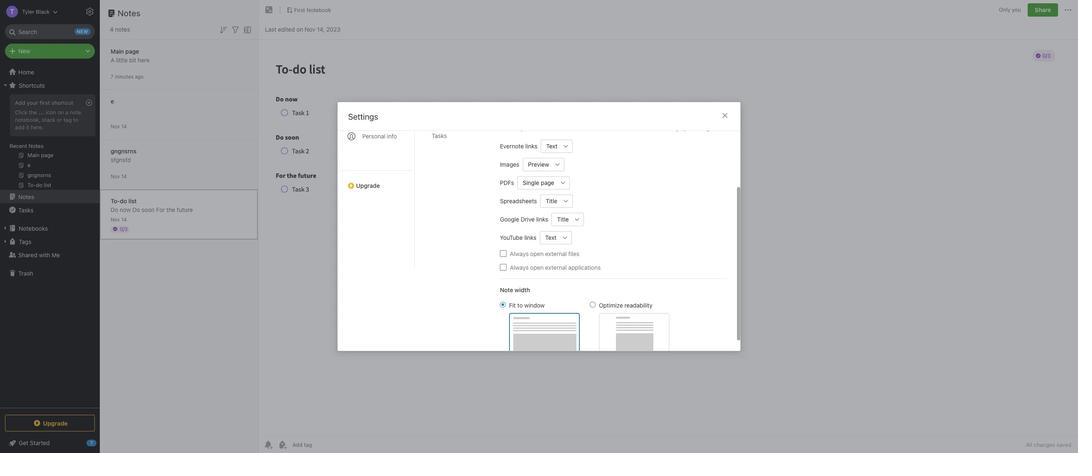 Task type: describe. For each thing, give the bounding box(es) containing it.
2 do from the left
[[132, 206, 140, 213]]

your for default
[[521, 125, 532, 132]]

notes link
[[0, 190, 99, 203]]

on inside "icon on a note, notebook, stack or tag to add it here."
[[58, 109, 64, 116]]

title button for spreadsheets
[[541, 195, 560, 208]]

do now do soon for the future
[[111, 206, 193, 213]]

bit
[[129, 56, 136, 63]]

what are my options?
[[647, 125, 704, 132]]

it
[[26, 124, 29, 131]]

recent notes
[[10, 143, 44, 149]]

files
[[569, 250, 580, 257]]

or
[[57, 116, 62, 123]]

2 14 from the top
[[121, 173, 127, 180]]

to-
[[111, 197, 120, 205]]

tasks tab
[[425, 129, 487, 143]]

note,
[[70, 109, 83, 116]]

external for applications
[[546, 264, 567, 271]]

1 do from the left
[[111, 206, 118, 213]]

personal info
[[362, 133, 397, 140]]

google drive links
[[500, 216, 549, 223]]

Note Editor text field
[[258, 40, 1079, 437]]

first
[[294, 6, 305, 13]]

nov up 0/3
[[111, 217, 120, 223]]

0 vertical spatial upgrade
[[356, 182, 380, 189]]

youtube links
[[500, 234, 537, 241]]

add a reminder image
[[263, 440, 273, 450]]

are
[[662, 125, 670, 132]]

Choose default view option for Evernote links field
[[541, 140, 573, 153]]

shortcut
[[51, 99, 73, 106]]

trash
[[18, 270, 33, 277]]

width
[[515, 287, 530, 294]]

first
[[40, 99, 50, 106]]

page for single
[[541, 179, 555, 186]]

to-do list
[[111, 197, 137, 205]]

shared
[[18, 252, 37, 259]]

always open external files
[[510, 250, 580, 257]]

tags button
[[0, 235, 99, 248]]

always for always open external applications
[[510, 264, 529, 271]]

tasks button
[[0, 203, 99, 217]]

single page
[[523, 179, 555, 186]]

trash link
[[0, 267, 99, 280]]

on inside note window element
[[297, 26, 303, 33]]

icon on a note, notebook, stack or tag to add it here.
[[15, 109, 83, 131]]

gngnsrns
[[111, 148, 137, 155]]

optimize
[[599, 302, 623, 309]]

preview
[[528, 161, 549, 168]]

note width
[[500, 287, 530, 294]]

0/3
[[120, 226, 128, 232]]

add
[[15, 99, 25, 106]]

text button for youtube links
[[540, 231, 559, 244]]

future
[[177, 206, 193, 213]]

add
[[15, 124, 25, 131]]

4
[[110, 26, 114, 33]]

text button for evernote links
[[541, 140, 560, 153]]

you
[[1013, 6, 1022, 13]]

and
[[601, 125, 611, 132]]

open for always open external applications
[[530, 264, 544, 271]]

first notebook button
[[284, 4, 334, 16]]

note
[[500, 287, 513, 294]]

1 14 from the top
[[121, 123, 127, 130]]

links left and
[[588, 125, 600, 132]]

settings image
[[85, 7, 95, 17]]

all changes saved
[[1027, 442, 1072, 449]]

with
[[39, 252, 50, 259]]

me
[[52, 252, 60, 259]]

shared with me link
[[0, 248, 99, 262]]

pdfs
[[500, 179, 514, 186]]

share
[[1035, 6, 1052, 13]]

changes
[[1034, 442, 1056, 449]]

evernote
[[500, 143, 524, 150]]

share button
[[1028, 3, 1059, 17]]

text for youtube links
[[545, 234, 557, 241]]

note window element
[[258, 0, 1079, 454]]

note list element
[[100, 0, 258, 454]]

tree containing home
[[0, 65, 100, 408]]

4 notes
[[110, 26, 130, 33]]

icon
[[46, 109, 56, 116]]

readability
[[625, 302, 653, 309]]

notebook,
[[15, 116, 40, 123]]

preview button
[[523, 158, 552, 171]]

new button
[[5, 44, 95, 59]]

only
[[1000, 6, 1011, 13]]

1 vertical spatial upgrade
[[43, 420, 68, 427]]

add tag image
[[278, 440, 288, 450]]

7 minutes ago
[[111, 73, 144, 80]]

new
[[18, 47, 30, 55]]

here.
[[31, 124, 44, 131]]

the inside group
[[29, 109, 37, 116]]

drive
[[521, 216, 535, 223]]

1 vertical spatial to
[[518, 302, 523, 309]]

new
[[577, 125, 587, 132]]

7
[[111, 73, 114, 80]]

e
[[111, 98, 114, 105]]

click the ...
[[15, 109, 44, 116]]

applications
[[569, 264, 601, 271]]

Choose default view option for Images field
[[523, 158, 565, 171]]

spreadsheets
[[500, 198, 537, 205]]

links right drive at top left
[[537, 216, 549, 223]]

to inside "icon on a note, notebook, stack or tag to add it here."
[[73, 116, 78, 123]]

single
[[523, 179, 540, 186]]

Search text field
[[11, 24, 89, 39]]

notes inside the note list element
[[118, 8, 141, 18]]

close image
[[720, 111, 730, 121]]

views
[[553, 125, 567, 132]]

shortcuts button
[[0, 79, 99, 92]]

links down drive at top left
[[525, 234, 537, 241]]

single page button
[[518, 176, 557, 190]]



Task type: locate. For each thing, give the bounding box(es) containing it.
tab list containing personal info
[[338, 50, 415, 270]]

0 horizontal spatial upgrade button
[[5, 415, 95, 432]]

0 horizontal spatial tasks
[[18, 207, 33, 214]]

1 horizontal spatial your
[[521, 125, 532, 132]]

what
[[647, 125, 661, 132]]

1 always from the top
[[510, 250, 529, 257]]

your inside group
[[27, 99, 38, 106]]

1 vertical spatial your
[[521, 125, 532, 132]]

to down note,
[[73, 116, 78, 123]]

0 vertical spatial on
[[297, 26, 303, 33]]

external down always open external files
[[546, 264, 567, 271]]

1 external from the top
[[546, 250, 567, 257]]

1 vertical spatial text
[[545, 234, 557, 241]]

1 vertical spatial on
[[58, 109, 64, 116]]

3 14 from the top
[[121, 217, 127, 223]]

text for evernote links
[[546, 143, 558, 150]]

0 vertical spatial text button
[[541, 140, 560, 153]]

page up bit
[[125, 48, 139, 55]]

0 vertical spatial always
[[510, 250, 529, 257]]

2 open from the top
[[530, 264, 544, 271]]

tab list
[[338, 50, 415, 270]]

edited
[[278, 26, 295, 33]]

youtube
[[500, 234, 523, 241]]

Always open external applications checkbox
[[500, 264, 507, 271]]

2023
[[326, 26, 341, 33]]

Optimize readability radio
[[590, 302, 596, 308]]

0 vertical spatial notes
[[118, 8, 141, 18]]

main
[[111, 48, 124, 55]]

1 vertical spatial page
[[541, 179, 555, 186]]

1 vertical spatial the
[[167, 206, 175, 213]]

open up always open external applications
[[530, 250, 544, 257]]

0 horizontal spatial upgrade
[[43, 420, 68, 427]]

0 vertical spatial 14
[[121, 123, 127, 130]]

on
[[297, 26, 303, 33], [58, 109, 64, 116]]

0 vertical spatial open
[[530, 250, 544, 257]]

1 horizontal spatial the
[[167, 206, 175, 213]]

expand notebooks image
[[2, 225, 9, 232]]

to
[[73, 116, 78, 123], [518, 302, 523, 309]]

1 vertical spatial notes
[[29, 143, 44, 149]]

1 vertical spatial title button
[[552, 213, 571, 226]]

your left default
[[521, 125, 532, 132]]

0 vertical spatial tasks
[[432, 132, 447, 139]]

1 vertical spatial tasks
[[18, 207, 33, 214]]

choose
[[500, 125, 519, 132]]

list
[[129, 197, 137, 205]]

always open external applications
[[510, 264, 601, 271]]

default
[[533, 125, 551, 132]]

choose your default views for new links and attachments.
[[500, 125, 645, 132]]

recent
[[10, 143, 27, 149]]

0 vertical spatial your
[[27, 99, 38, 106]]

click
[[15, 109, 27, 116]]

your for first
[[27, 99, 38, 106]]

title
[[546, 198, 558, 205], [557, 216, 569, 223]]

tasks
[[432, 132, 447, 139], [18, 207, 33, 214]]

1 vertical spatial external
[[546, 264, 567, 271]]

tree
[[0, 65, 100, 408]]

2 vertical spatial nov 14
[[111, 217, 127, 223]]

1 horizontal spatial page
[[541, 179, 555, 186]]

ago
[[135, 73, 144, 80]]

2 nov 14 from the top
[[111, 173, 127, 180]]

to right fit
[[518, 302, 523, 309]]

0 horizontal spatial your
[[27, 99, 38, 106]]

last edited on nov 14, 2023
[[265, 26, 341, 33]]

tags
[[19, 238, 31, 245]]

0 vertical spatial title
[[546, 198, 558, 205]]

Fit to window radio
[[500, 302, 506, 308]]

open down always open external files
[[530, 264, 544, 271]]

0 vertical spatial upgrade button
[[338, 171, 414, 193]]

notes up "tasks" button
[[18, 193, 34, 200]]

0 vertical spatial the
[[29, 109, 37, 116]]

on left a
[[58, 109, 64, 116]]

1 vertical spatial upgrade button
[[5, 415, 95, 432]]

nov left 14,
[[305, 26, 316, 33]]

your up click the ...
[[27, 99, 38, 106]]

external up always open external applications
[[546, 250, 567, 257]]

1 vertical spatial title
[[557, 216, 569, 223]]

0 vertical spatial page
[[125, 48, 139, 55]]

text inside choose default view option for evernote links field
[[546, 143, 558, 150]]

1 horizontal spatial do
[[132, 206, 140, 213]]

title button
[[541, 195, 560, 208], [552, 213, 571, 226]]

nov down e
[[111, 123, 120, 130]]

the left ... in the top left of the page
[[29, 109, 37, 116]]

only you
[[1000, 6, 1022, 13]]

text down views
[[546, 143, 558, 150]]

0 horizontal spatial do
[[111, 206, 118, 213]]

14
[[121, 123, 127, 130], [121, 173, 127, 180], [121, 217, 127, 223]]

0 vertical spatial external
[[546, 250, 567, 257]]

14 down sfgnsfd
[[121, 173, 127, 180]]

0 horizontal spatial page
[[125, 48, 139, 55]]

the
[[29, 109, 37, 116], [167, 206, 175, 213]]

page for main
[[125, 48, 139, 55]]

settings
[[348, 112, 378, 122]]

Choose default view option for YouTube links field
[[540, 231, 572, 244]]

attachments.
[[612, 125, 645, 132]]

soon
[[142, 206, 155, 213]]

tasks inside "tasks" button
[[18, 207, 33, 214]]

the right for
[[167, 206, 175, 213]]

option group containing fit to window
[[500, 301, 670, 354]]

3 nov 14 from the top
[[111, 217, 127, 223]]

for
[[568, 125, 575, 132]]

1 vertical spatial always
[[510, 264, 529, 271]]

1 vertical spatial 14
[[121, 173, 127, 180]]

upgrade button
[[338, 171, 414, 193], [5, 415, 95, 432]]

nov 14 down sfgnsfd
[[111, 173, 127, 180]]

expand note image
[[264, 5, 274, 15]]

always right always open external files option
[[510, 250, 529, 257]]

2 external from the top
[[546, 264, 567, 271]]

1 horizontal spatial on
[[297, 26, 303, 33]]

1 vertical spatial nov 14
[[111, 173, 127, 180]]

open for always open external files
[[530, 250, 544, 257]]

nov 14
[[111, 123, 127, 130], [111, 173, 127, 180], [111, 217, 127, 223]]

Choose default view option for Google Drive links field
[[552, 213, 584, 226]]

shared with me
[[18, 252, 60, 259]]

title for spreadsheets
[[546, 198, 558, 205]]

nov down sfgnsfd
[[111, 173, 120, 180]]

links
[[588, 125, 600, 132], [526, 143, 538, 150], [537, 216, 549, 223], [525, 234, 537, 241]]

your
[[27, 99, 38, 106], [521, 125, 532, 132]]

title inside choose default view option for spreadsheets field
[[546, 198, 558, 205]]

title for google drive links
[[557, 216, 569, 223]]

tasks inside tasks tab
[[432, 132, 447, 139]]

page right single
[[541, 179, 555, 186]]

notes right recent
[[29, 143, 44, 149]]

home
[[18, 68, 34, 76]]

group
[[0, 92, 99, 194]]

last
[[265, 26, 277, 33]]

little
[[116, 56, 128, 63]]

fit to window
[[509, 302, 545, 309]]

0 vertical spatial text
[[546, 143, 558, 150]]

nov
[[305, 26, 316, 33], [111, 123, 120, 130], [111, 173, 120, 180], [111, 217, 120, 223]]

main page a little bit here
[[111, 48, 150, 63]]

page inside single page button
[[541, 179, 555, 186]]

nov 14 up 0/3
[[111, 217, 127, 223]]

minutes
[[115, 73, 134, 80]]

now
[[120, 206, 131, 213]]

14,
[[317, 26, 325, 33]]

options?
[[681, 125, 704, 132]]

0 vertical spatial title button
[[541, 195, 560, 208]]

my
[[672, 125, 680, 132]]

1 vertical spatial open
[[530, 264, 544, 271]]

title down single page 'field'
[[546, 198, 558, 205]]

0 vertical spatial to
[[73, 116, 78, 123]]

title inside field
[[557, 216, 569, 223]]

first notebook
[[294, 6, 331, 13]]

0 horizontal spatial to
[[73, 116, 78, 123]]

notebooks
[[19, 225, 48, 232]]

group inside tree
[[0, 92, 99, 194]]

do
[[120, 197, 127, 205]]

notes
[[115, 26, 130, 33]]

external for files
[[546, 250, 567, 257]]

14 up gngnsrns
[[121, 123, 127, 130]]

2 always from the top
[[510, 264, 529, 271]]

Choose default view option for Spreadsheets field
[[541, 195, 573, 208]]

google
[[500, 216, 519, 223]]

saved
[[1057, 442, 1072, 449]]

1 horizontal spatial tasks
[[432, 132, 447, 139]]

1 horizontal spatial upgrade button
[[338, 171, 414, 193]]

1 horizontal spatial upgrade
[[356, 182, 380, 189]]

notebooks link
[[0, 222, 99, 235]]

for
[[156, 206, 165, 213]]

window
[[525, 302, 545, 309]]

0 vertical spatial nov 14
[[111, 123, 127, 130]]

always right always open external applications "option"
[[510, 264, 529, 271]]

here
[[138, 56, 150, 63]]

notes
[[118, 8, 141, 18], [29, 143, 44, 149], [18, 193, 34, 200]]

notes up "notes"
[[118, 8, 141, 18]]

Choose default view option for PDFs field
[[518, 176, 570, 190]]

shortcuts
[[19, 82, 45, 89]]

do down to-
[[111, 206, 118, 213]]

1 horizontal spatial to
[[518, 302, 523, 309]]

title button down choose default view option for spreadsheets field
[[552, 213, 571, 226]]

stack
[[42, 116, 55, 123]]

on right edited
[[297, 26, 303, 33]]

2 vertical spatial notes
[[18, 193, 34, 200]]

0 horizontal spatial on
[[58, 109, 64, 116]]

title button for google drive links
[[552, 213, 571, 226]]

Always open external files checkbox
[[500, 251, 507, 257]]

title button down single page 'field'
[[541, 195, 560, 208]]

text button up 'choose default view option for images' field
[[541, 140, 560, 153]]

home link
[[0, 65, 100, 79]]

expand tags image
[[2, 238, 9, 245]]

text
[[546, 143, 558, 150], [545, 234, 557, 241]]

title down choose default view option for spreadsheets field
[[557, 216, 569, 223]]

1 vertical spatial text button
[[540, 231, 559, 244]]

1 open from the top
[[530, 250, 544, 257]]

text inside field
[[545, 234, 557, 241]]

nov 14 up gngnsrns
[[111, 123, 127, 130]]

0 horizontal spatial the
[[29, 109, 37, 116]]

text up always open external files
[[545, 234, 557, 241]]

notes inside group
[[29, 143, 44, 149]]

always for always open external files
[[510, 250, 529, 257]]

notebook
[[307, 6, 331, 13]]

page inside main page a little bit here
[[125, 48, 139, 55]]

nov inside note window element
[[305, 26, 316, 33]]

add your first shortcut
[[15, 99, 73, 106]]

do down list
[[132, 206, 140, 213]]

evernote links
[[500, 143, 538, 150]]

option group
[[500, 301, 670, 354]]

personal
[[362, 133, 386, 140]]

group containing add your first shortcut
[[0, 92, 99, 194]]

open
[[530, 250, 544, 257], [530, 264, 544, 271]]

images
[[500, 161, 520, 168]]

2 vertical spatial 14
[[121, 217, 127, 223]]

None search field
[[11, 24, 89, 39]]

1 nov 14 from the top
[[111, 123, 127, 130]]

14 up 0/3
[[121, 217, 127, 223]]

all
[[1027, 442, 1033, 449]]

always
[[510, 250, 529, 257], [510, 264, 529, 271]]

links up preview button
[[526, 143, 538, 150]]

text button up always open external files
[[540, 231, 559, 244]]



Task type: vqa. For each thing, say whether or not it's contained in the screenshot.


